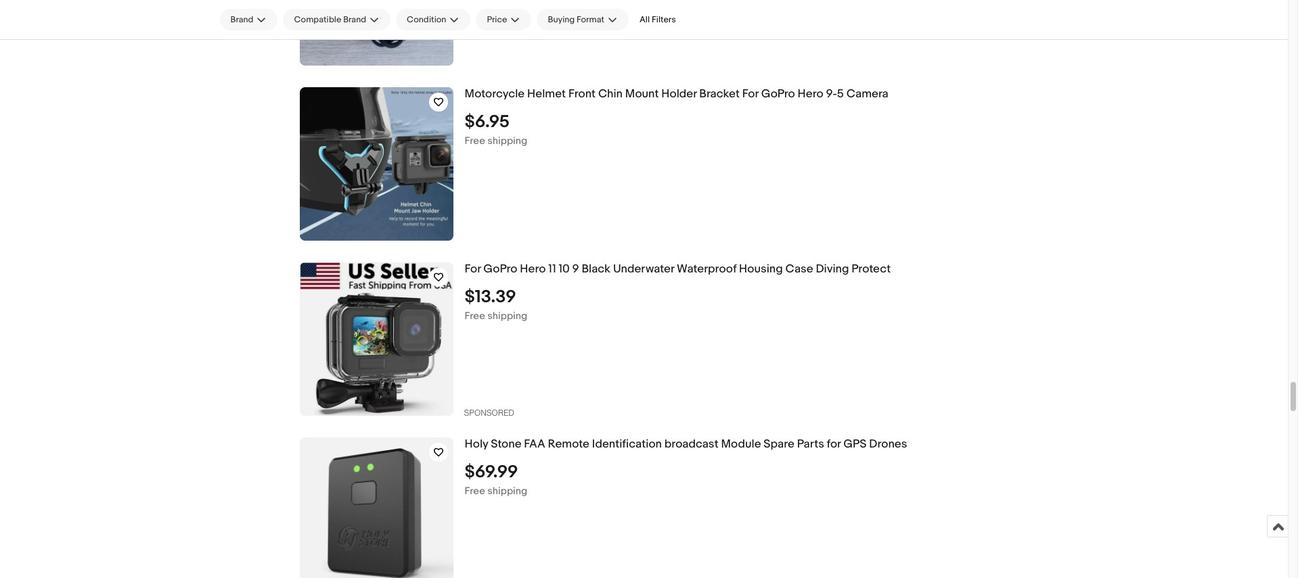 Task type: describe. For each thing, give the bounding box(es) containing it.
format
[[577, 14, 605, 25]]

holy
[[465, 438, 488, 452]]

bracket
[[700, 87, 740, 101]]

9-
[[826, 87, 837, 101]]

motorcycle helmet front chin mount holder bracket for gopro hero 9-5 camera image
[[300, 87, 453, 241]]

free for $6.95
[[465, 135, 485, 147]]

holy stone faa remote identification broadcast module spare parts for gps drones
[[465, 438, 907, 452]]

price
[[487, 14, 507, 25]]

waterproof
[[677, 263, 737, 276]]

filters
[[652, 14, 676, 25]]

$69.99
[[465, 462, 518, 483]]

black
[[582, 263, 611, 276]]

price button
[[476, 9, 532, 30]]

motorcycle helmet front chin mount holder bracket for gopro hero 9-5 camera link
[[465, 87, 1138, 101]]

compatible
[[294, 14, 341, 25]]

1 vertical spatial hero
[[520, 263, 546, 276]]

diving
[[816, 263, 849, 276]]

faa
[[524, 438, 545, 452]]

parts
[[797, 438, 824, 452]]

chin
[[598, 87, 623, 101]]

free for $13.39
[[465, 310, 485, 323]]

shipping for $13.39
[[488, 310, 527, 323]]

underwater
[[613, 263, 674, 276]]

mount
[[625, 87, 659, 101]]

stone
[[491, 438, 522, 452]]

compatible brand button
[[283, 9, 391, 30]]

0 vertical spatial gopro
[[761, 87, 795, 101]]

remote
[[548, 438, 590, 452]]

$13.39 free shipping
[[465, 287, 527, 323]]

0 horizontal spatial for
[[465, 263, 481, 276]]

camera
[[847, 87, 889, 101]]

housing
[[739, 263, 783, 276]]

helmet
[[527, 87, 566, 101]]

brand button
[[220, 9, 278, 30]]

holy stone faa remote identification broadcast module spare parts for gps drones image
[[300, 438, 453, 579]]

broadcast
[[665, 438, 719, 452]]

module
[[721, 438, 761, 452]]

$6.95
[[465, 112, 510, 133]]

all
[[640, 14, 650, 25]]

front
[[569, 87, 596, 101]]

$13.39
[[465, 287, 516, 308]]

for gopro hero 11 10 9 black underwater waterproof housing case diving protect
[[465, 263, 891, 276]]

shipping for $69.99
[[488, 485, 527, 498]]

motorcycle helmet front chin mount holder bracket for gopro hero 9-5 camera
[[465, 87, 889, 101]]

holder
[[662, 87, 697, 101]]



Task type: vqa. For each thing, say whether or not it's contained in the screenshot.
"navigation"
no



Task type: locate. For each thing, give the bounding box(es) containing it.
free inside $69.99 free shipping
[[465, 485, 485, 498]]

case
[[786, 263, 813, 276]]

1 vertical spatial for
[[465, 263, 481, 276]]

1 horizontal spatial for
[[743, 87, 759, 101]]

for right bracket at the top of page
[[743, 87, 759, 101]]

shipping for $6.95
[[488, 135, 527, 147]]

sponsored
[[464, 409, 514, 418]]

shipping inside $69.99 free shipping
[[488, 485, 527, 498]]

free down $69.99
[[465, 485, 485, 498]]

$69.99 free shipping
[[465, 462, 527, 498]]

spare
[[764, 438, 795, 452]]

1 brand from the left
[[231, 14, 253, 25]]

buying format
[[548, 14, 605, 25]]

condition
[[407, 14, 446, 25]]

for
[[827, 438, 841, 452]]

2 shipping from the top
[[488, 310, 527, 323]]

gps
[[844, 438, 867, 452]]

3 shipping from the top
[[488, 485, 527, 498]]

shipping inside $6.95 free shipping
[[488, 135, 527, 147]]

gopro left 9-
[[761, 87, 795, 101]]

shipping down "$13.39"
[[488, 310, 527, 323]]

1 horizontal spatial brand
[[343, 14, 366, 25]]

condition button
[[396, 9, 471, 30]]

0 horizontal spatial hero
[[520, 263, 546, 276]]

buying format button
[[537, 9, 629, 30]]

0 horizontal spatial brand
[[231, 14, 253, 25]]

gopro
[[761, 87, 795, 101], [484, 263, 517, 276]]

for
[[743, 87, 759, 101], [465, 263, 481, 276]]

9
[[572, 263, 579, 276]]

0 vertical spatial shipping
[[488, 135, 527, 147]]

1 vertical spatial free
[[465, 310, 485, 323]]

for gopro hero 11 10 9 black underwater waterproof housing case diving protect image
[[300, 263, 453, 416]]

5
[[837, 87, 844, 101]]

hero
[[798, 87, 824, 101], [520, 263, 546, 276]]

brand
[[231, 14, 253, 25], [343, 14, 366, 25]]

3 free from the top
[[465, 485, 485, 498]]

1 vertical spatial gopro
[[484, 263, 517, 276]]

free inside $13.39 free shipping
[[465, 310, 485, 323]]

1 vertical spatial shipping
[[488, 310, 527, 323]]

lume cube 2.0 single light image
[[300, 0, 453, 66]]

buying
[[548, 14, 575, 25]]

2 free from the top
[[465, 310, 485, 323]]

2 vertical spatial free
[[465, 485, 485, 498]]

compatible brand
[[294, 14, 366, 25]]

brand inside dropdown button
[[231, 14, 253, 25]]

all filters button
[[634, 9, 682, 30]]

free for $69.99
[[465, 485, 485, 498]]

0 vertical spatial for
[[743, 87, 759, 101]]

2 vertical spatial shipping
[[488, 485, 527, 498]]

hero left 11
[[520, 263, 546, 276]]

2 brand from the left
[[343, 14, 366, 25]]

1 shipping from the top
[[488, 135, 527, 147]]

free down $6.95
[[465, 135, 485, 147]]

1 horizontal spatial hero
[[798, 87, 824, 101]]

gopro up "$13.39"
[[484, 263, 517, 276]]

0 vertical spatial free
[[465, 135, 485, 147]]

shipping down $69.99
[[488, 485, 527, 498]]

10
[[559, 263, 570, 276]]

drones
[[869, 438, 907, 452]]

free
[[465, 135, 485, 147], [465, 310, 485, 323], [465, 485, 485, 498]]

all filters
[[640, 14, 676, 25]]

1 horizontal spatial gopro
[[761, 87, 795, 101]]

hero left 9-
[[798, 87, 824, 101]]

motorcycle
[[465, 87, 525, 101]]

shipping
[[488, 135, 527, 147], [488, 310, 527, 323], [488, 485, 527, 498]]

free inside $6.95 free shipping
[[465, 135, 485, 147]]

identification
[[592, 438, 662, 452]]

holy stone faa remote identification broadcast module spare parts for gps drones link
[[465, 438, 1138, 452]]

$6.95 free shipping
[[465, 112, 527, 147]]

0 horizontal spatial gopro
[[484, 263, 517, 276]]

for gopro hero 11 10 9 black underwater waterproof housing case diving protect link
[[465, 263, 1138, 277]]

0 vertical spatial hero
[[798, 87, 824, 101]]

shipping inside $13.39 free shipping
[[488, 310, 527, 323]]

11
[[548, 263, 556, 276]]

brand inside 'dropdown button'
[[343, 14, 366, 25]]

shipping down $6.95
[[488, 135, 527, 147]]

protect
[[852, 263, 891, 276]]

1 free from the top
[[465, 135, 485, 147]]

free down "$13.39"
[[465, 310, 485, 323]]

for up "$13.39"
[[465, 263, 481, 276]]



